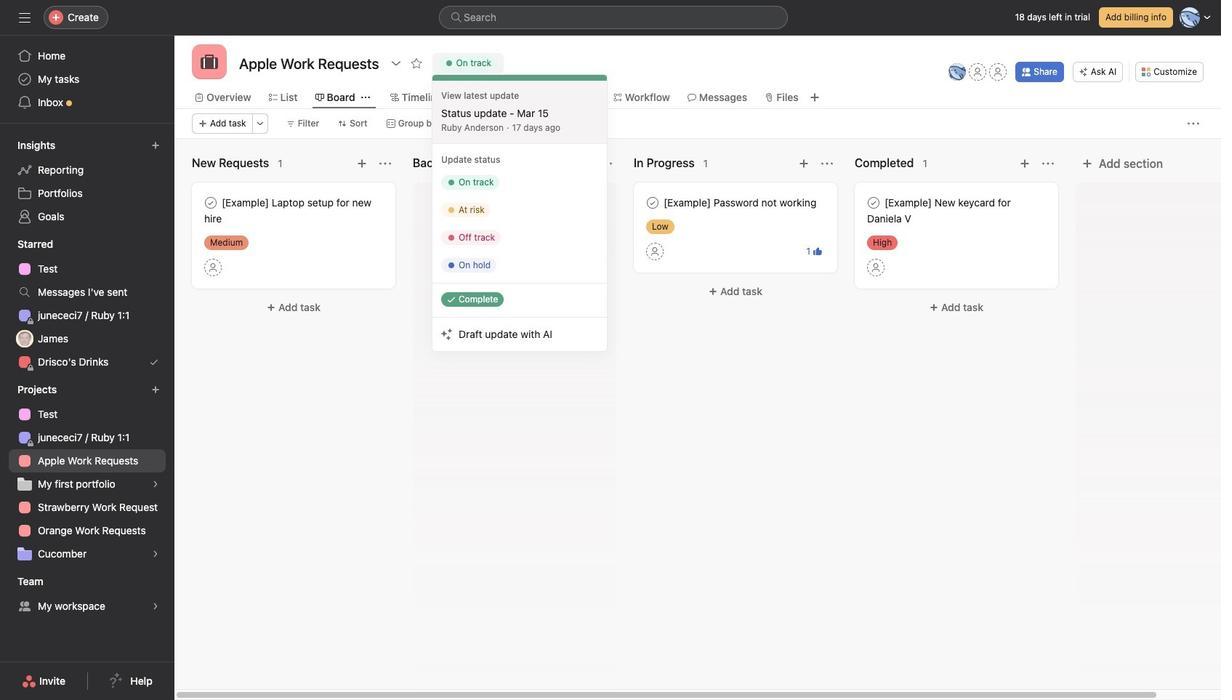 Task type: locate. For each thing, give the bounding box(es) containing it.
add task image for first mark complete option from the right
[[1019, 158, 1031, 169]]

3 add task image from the left
[[1019, 158, 1031, 169]]

mark complete image for 1st mark complete option from the left
[[202, 194, 220, 212]]

1 horizontal spatial more actions image
[[1188, 118, 1200, 129]]

more section actions image
[[380, 158, 391, 169], [601, 158, 612, 169]]

1 more section actions image from the left
[[822, 158, 833, 169]]

1 mark complete image from the left
[[202, 194, 220, 212]]

more actions image
[[1188, 118, 1200, 129], [256, 119, 264, 128]]

Mark complete checkbox
[[644, 194, 662, 212]]

more section actions image
[[822, 158, 833, 169], [1043, 158, 1054, 169]]

menu item
[[433, 81, 607, 143]]

add task image for 1st mark complete option from the left
[[356, 158, 368, 169]]

1 horizontal spatial more section actions image
[[1043, 158, 1054, 169]]

list box
[[439, 6, 788, 29]]

1 more section actions image from the left
[[380, 158, 391, 169]]

2 horizontal spatial mark complete image
[[865, 194, 883, 212]]

2 horizontal spatial add task image
[[1019, 158, 1031, 169]]

mark complete image
[[202, 194, 220, 212], [644, 194, 662, 212], [865, 194, 883, 212]]

2 mark complete image from the left
[[644, 194, 662, 212]]

1 add task image from the left
[[356, 158, 368, 169]]

see details, my first portfolio image
[[151, 480, 160, 489]]

starred element
[[0, 231, 175, 377]]

projects element
[[0, 377, 175, 569]]

2 mark complete checkbox from the left
[[865, 194, 883, 212]]

teams element
[[0, 569, 175, 621]]

0 horizontal spatial more section actions image
[[380, 158, 391, 169]]

tab actions image
[[361, 93, 370, 102]]

3 mark complete image from the left
[[865, 194, 883, 212]]

1 horizontal spatial add task image
[[798, 158, 810, 169]]

mark complete image for first mark complete option from the right
[[865, 194, 883, 212]]

None text field
[[236, 50, 383, 76]]

mark complete image for mark complete checkbox
[[644, 194, 662, 212]]

add tab image
[[809, 92, 821, 103]]

2 add task image from the left
[[798, 158, 810, 169]]

0 horizontal spatial more actions image
[[256, 119, 264, 128]]

show options image
[[390, 57, 402, 69]]

1 horizontal spatial mark complete image
[[644, 194, 662, 212]]

0 horizontal spatial mark complete image
[[202, 194, 220, 212]]

0 horizontal spatial add task image
[[356, 158, 368, 169]]

add task image
[[356, 158, 368, 169], [798, 158, 810, 169], [1019, 158, 1031, 169]]

1 horizontal spatial mark complete checkbox
[[865, 194, 883, 212]]

menu
[[433, 75, 607, 351]]

1 mark complete checkbox from the left
[[202, 194, 220, 212]]

0 horizontal spatial more section actions image
[[822, 158, 833, 169]]

hide sidebar image
[[19, 12, 31, 23]]

1 horizontal spatial more section actions image
[[601, 158, 612, 169]]

Mark complete checkbox
[[202, 194, 220, 212], [865, 194, 883, 212]]

2 more section actions image from the left
[[1043, 158, 1054, 169]]

0 horizontal spatial mark complete checkbox
[[202, 194, 220, 212]]



Task type: describe. For each thing, give the bounding box(es) containing it.
manage project members image
[[949, 63, 967, 81]]

insights element
[[0, 132, 175, 231]]

briefcase image
[[201, 53, 218, 71]]

see details, cucomber image
[[151, 550, 160, 558]]

2 more section actions image from the left
[[601, 158, 612, 169]]

global element
[[0, 36, 175, 123]]

new insights image
[[151, 141, 160, 150]]

1 like. you liked this task image
[[814, 247, 822, 256]]

see details, my workspace image
[[151, 602, 160, 611]]

new project or portfolio image
[[151, 385, 160, 394]]

add to starred image
[[410, 57, 422, 69]]

add task image for mark complete checkbox
[[798, 158, 810, 169]]



Task type: vqa. For each thing, say whether or not it's contained in the screenshot.
in
no



